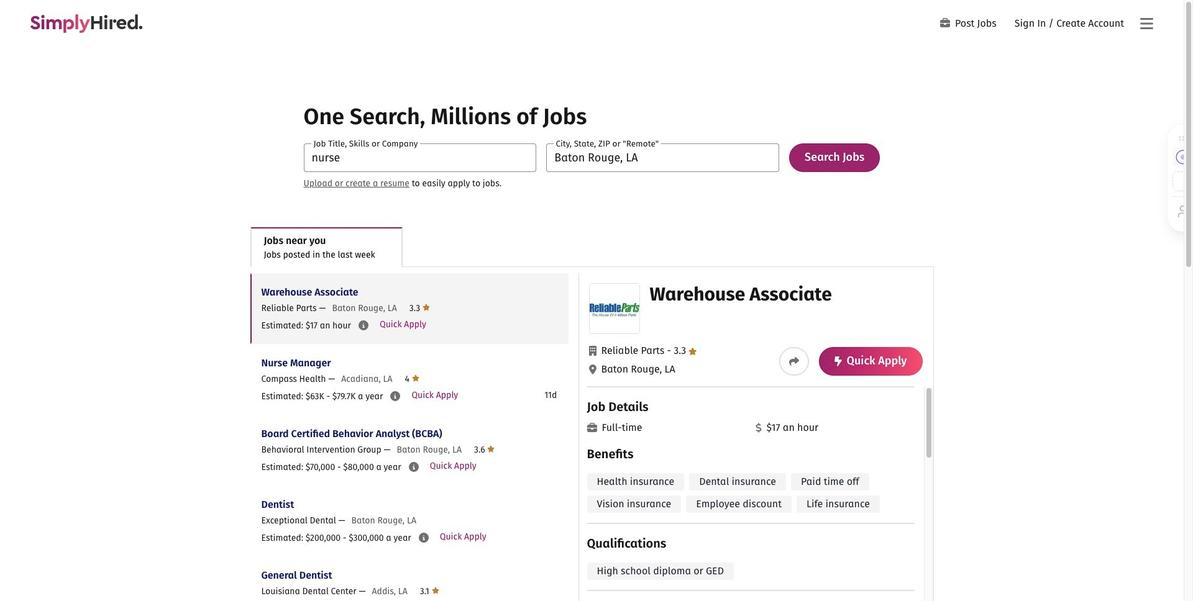 Task type: locate. For each thing, give the bounding box(es) containing it.
None text field
[[304, 144, 537, 172]]

building image
[[589, 346, 596, 356]]

0 vertical spatial star image
[[423, 303, 430, 313]]

company logo for reliable parts image
[[590, 284, 639, 334]]

star image
[[488, 444, 495, 454], [432, 586, 439, 596]]

warehouse associate element
[[578, 274, 933, 602]]

0 horizontal spatial star image
[[432, 586, 439, 596]]

0 vertical spatial job salary disclaimer image
[[359, 321, 369, 331]]

1 horizontal spatial job salary disclaimer image
[[409, 462, 419, 472]]

0 horizontal spatial job salary disclaimer image
[[391, 392, 401, 402]]

3.3 out of 5 stars element inside warehouse associate element
[[665, 345, 697, 357]]

1 vertical spatial star image
[[689, 348, 697, 356]]

job salary disclaimer image
[[359, 321, 369, 331], [409, 462, 419, 472]]

0 horizontal spatial star image
[[412, 373, 419, 383]]

2 horizontal spatial star image
[[689, 348, 697, 356]]

2 vertical spatial star image
[[412, 373, 419, 383]]

0 horizontal spatial job salary disclaimer image
[[359, 321, 369, 331]]

simplyhired logo image
[[30, 14, 143, 33]]

1 vertical spatial job salary disclaimer image
[[409, 462, 419, 472]]

None text field
[[547, 144, 780, 172]]

share this job image
[[789, 357, 799, 367]]

1 vertical spatial star image
[[432, 586, 439, 596]]

1 horizontal spatial star image
[[488, 444, 495, 454]]

0 vertical spatial star image
[[488, 444, 495, 454]]

1 horizontal spatial 3.3 out of 5 stars element
[[665, 345, 697, 357]]

list
[[250, 274, 568, 602]]

star image
[[423, 303, 430, 313], [689, 348, 697, 356], [412, 373, 419, 383]]

bolt lightning image
[[835, 357, 842, 367]]

3.3 out of 5 stars element
[[409, 303, 430, 314], [665, 345, 697, 357]]

1 horizontal spatial job salary disclaimer image
[[419, 533, 429, 543]]

4 out of 5 stars element
[[405, 373, 419, 385]]

0 vertical spatial 3.3 out of 5 stars element
[[409, 303, 430, 314]]

3.1 out of 5 stars element
[[420, 586, 439, 597]]

briefcase image
[[587, 423, 597, 433]]

0 vertical spatial job salary disclaimer image
[[391, 392, 401, 402]]

dollar sign image
[[756, 423, 762, 433]]

job salary disclaimer image
[[391, 392, 401, 402], [419, 533, 429, 543]]

1 vertical spatial 3.3 out of 5 stars element
[[665, 345, 697, 357]]

None field
[[304, 144, 537, 172], [547, 144, 780, 172], [304, 144, 537, 172], [547, 144, 780, 172]]



Task type: vqa. For each thing, say whether or not it's contained in the screenshot.
the bottom star icon
yes



Task type: describe. For each thing, give the bounding box(es) containing it.
star image for 3.1 out of 5 stars element
[[432, 586, 439, 596]]

0 horizontal spatial 3.3 out of 5 stars element
[[409, 303, 430, 314]]

1 vertical spatial job salary disclaimer image
[[419, 533, 429, 543]]

3.6 out of 5 stars element
[[474, 444, 495, 456]]

main menu image
[[1140, 16, 1153, 31]]

1 horizontal spatial star image
[[423, 303, 430, 313]]

star image for 3.6 out of 5 stars element
[[488, 444, 495, 454]]

location dot image
[[589, 365, 596, 375]]

briefcase image
[[940, 18, 950, 28]]



